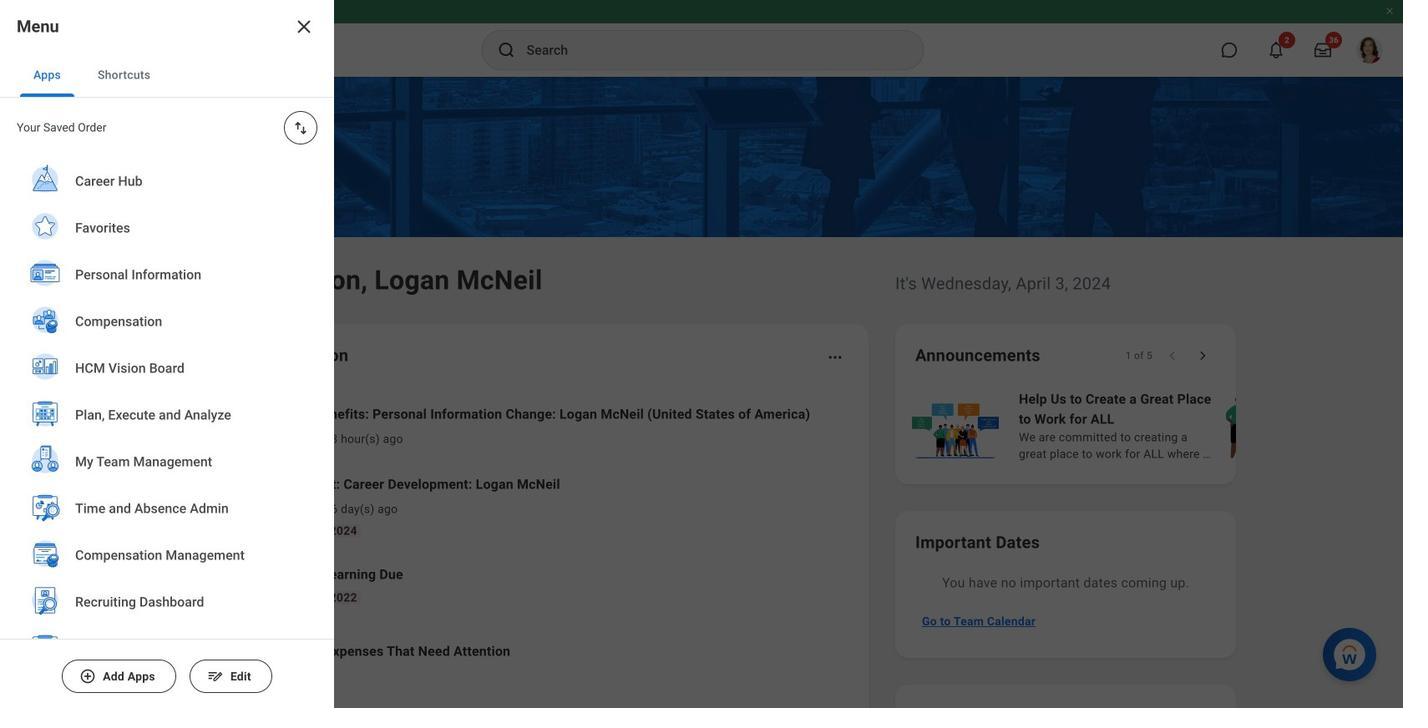 Task type: vqa. For each thing, say whether or not it's contained in the screenshot.
paste "icon"
no



Task type: locate. For each thing, give the bounding box(es) containing it.
text edit image
[[207, 668, 224, 685]]

sort image
[[292, 119, 309, 136]]

status
[[1126, 349, 1153, 363]]

inbox image
[[211, 413, 236, 439], [211, 494, 236, 519]]

notifications large image
[[1268, 42, 1285, 58]]

list
[[0, 158, 334, 708], [909, 388, 1403, 464], [187, 391, 849, 685]]

0 vertical spatial inbox image
[[211, 413, 236, 439]]

1 inbox image from the top
[[211, 413, 236, 439]]

banner
[[0, 0, 1403, 77]]

main content
[[0, 77, 1403, 708]]

profile logan mcneil element
[[1347, 32, 1393, 68]]

tab list
[[0, 53, 334, 98]]

2 inbox image from the top
[[211, 494, 236, 519]]

global navigation dialog
[[0, 0, 334, 708]]

1 vertical spatial inbox image
[[211, 494, 236, 519]]

search image
[[497, 40, 517, 60]]



Task type: describe. For each thing, give the bounding box(es) containing it.
chevron right small image
[[1195, 348, 1211, 364]]

x image
[[294, 17, 314, 37]]

plus circle image
[[79, 668, 96, 685]]

close environment banner image
[[1385, 6, 1395, 16]]

dashboard expenses image
[[211, 639, 236, 664]]

inbox large image
[[1315, 42, 1332, 58]]

chevron left small image
[[1164, 348, 1181, 364]]



